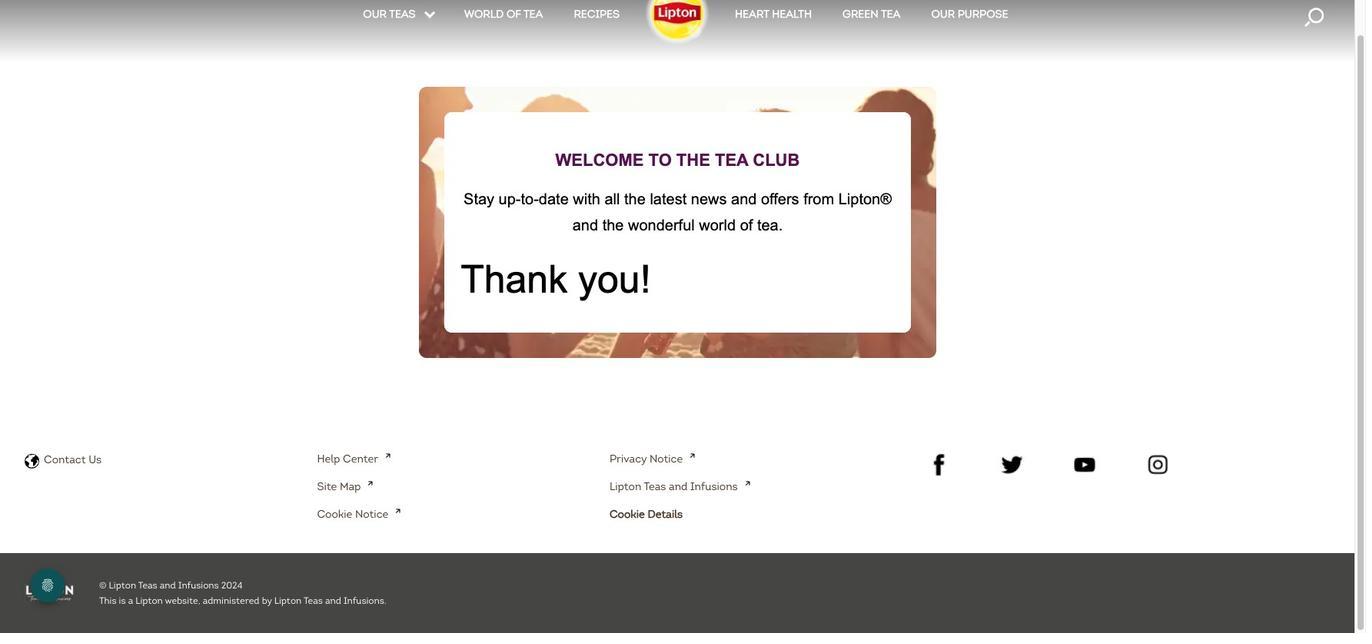 Task type: locate. For each thing, give the bounding box(es) containing it.
notice down the map
[[355, 508, 388, 521]]

0 horizontal spatial cookie
[[317, 508, 352, 521]]

teas right © at left
[[138, 580, 157, 591]]

and up the details
[[669, 480, 688, 494]]

1 horizontal spatial cookie
[[610, 508, 645, 521]]

privacy
[[610, 453, 647, 466]]

heart health
[[735, 8, 812, 21]]

notice
[[650, 453, 683, 466], [355, 508, 388, 521]]

cookie
[[317, 508, 352, 521], [610, 508, 645, 521]]

teas down 'privacy notice' link
[[644, 480, 666, 494]]

our purpose
[[931, 8, 1008, 21]]

green tea
[[843, 8, 901, 21]]

teas
[[389, 8, 416, 21], [644, 480, 666, 494], [138, 580, 157, 591], [304, 595, 323, 607]]

map
[[340, 480, 361, 494]]

0 horizontal spatial notice
[[355, 508, 388, 521]]

contact us link
[[44, 454, 102, 467]]

our
[[931, 8, 955, 21]]

lipton teas and infusions
[[610, 480, 738, 494]]

cookie notice
[[317, 508, 388, 521]]

and up website,
[[160, 580, 176, 591]]

infusions down 'privacy notice' link
[[690, 480, 738, 494]]

0 vertical spatial notice
[[650, 453, 683, 466]]

green
[[843, 8, 878, 21]]

cookie details
[[610, 508, 683, 521]]

infusions
[[690, 480, 738, 494], [178, 580, 219, 591]]

purpose
[[958, 8, 1008, 21]]

2 cookie from the left
[[610, 508, 645, 521]]

and
[[669, 480, 688, 494], [160, 580, 176, 591], [325, 595, 341, 607]]

help center
[[317, 453, 379, 466]]

infusions up website,
[[178, 580, 219, 591]]

cookie down site map
[[317, 508, 352, 521]]

help center link
[[317, 453, 391, 466]]

teas right by
[[304, 595, 323, 607]]

tea
[[881, 8, 901, 21]]

our teas
[[363, 8, 418, 21]]

2 vertical spatial and
[[325, 595, 341, 607]]

lipton right a
[[135, 595, 163, 607]]

facebook image
[[920, 446, 958, 484]]

youtube image
[[1066, 446, 1104, 484]]

1 horizontal spatial notice
[[650, 453, 683, 466]]

navigation
[[0, 7, 1355, 27]]

0 vertical spatial and
[[669, 480, 688, 494]]

recipes link
[[574, 8, 620, 26]]

0 vertical spatial infusions
[[690, 480, 738, 494]]

1 horizontal spatial infusions
[[690, 480, 738, 494]]

1 vertical spatial and
[[160, 580, 176, 591]]

twitter image
[[993, 446, 1031, 484]]

is
[[119, 595, 126, 607]]

0 horizontal spatial infusions
[[178, 580, 219, 591]]

heart
[[735, 8, 769, 21]]

privacy notice link
[[610, 453, 695, 466]]

open privacy settings image
[[31, 569, 65, 603]]

center
[[343, 453, 379, 466]]

world of tea
[[464, 8, 543, 21]]

cookie left the details
[[610, 508, 645, 521]]

cookie notice link
[[317, 508, 401, 521]]

help
[[317, 453, 340, 466]]

heart health link
[[735, 8, 812, 26]]

world
[[464, 8, 504, 21]]

our purpose link
[[931, 8, 1008, 26]]

by
[[262, 595, 272, 607]]

notice for privacy notice
[[650, 453, 683, 466]]

lipton right by
[[274, 595, 302, 607]]

1 horizontal spatial and
[[325, 595, 341, 607]]

lipton
[[610, 480, 641, 494], [109, 580, 136, 591], [135, 595, 163, 607], [274, 595, 302, 607]]

privacy notice
[[610, 453, 683, 466]]

lipton down privacy
[[610, 480, 641, 494]]

1 cookie from the left
[[317, 508, 352, 521]]

infusions.
[[344, 595, 386, 607]]

cookie for cookie notice
[[317, 508, 352, 521]]

tea
[[523, 8, 543, 21]]

and left infusions.
[[325, 595, 341, 607]]

1 vertical spatial notice
[[355, 508, 388, 521]]

1 vertical spatial infusions
[[178, 580, 219, 591]]

notice up lipton teas and infusions
[[650, 453, 683, 466]]

2024
[[221, 580, 243, 591]]



Task type: describe. For each thing, give the bounding box(es) containing it.
cookie for cookie details
[[610, 508, 645, 521]]

green tea link
[[843, 8, 901, 26]]

our
[[363, 8, 387, 21]]

teas right our
[[389, 8, 416, 21]]

world of tea link
[[464, 8, 543, 26]]

of
[[507, 8, 521, 21]]

our teas link
[[363, 8, 433, 26]]

navigation containing our teas
[[0, 7, 1355, 27]]

0 horizontal spatial and
[[160, 580, 176, 591]]

lipton site logo image
[[643, 0, 712, 47]]

site
[[317, 480, 337, 494]]

a
[[128, 595, 133, 607]]

contact
[[44, 454, 86, 467]]

health
[[772, 8, 812, 21]]

instagram icon image
[[1139, 446, 1177, 484]]

lipton up the is
[[109, 580, 136, 591]]

©
[[99, 580, 106, 591]]

administered
[[203, 595, 259, 607]]

contact us
[[44, 454, 102, 467]]

© lipton teas and infusions 2024 this is a lipton website, administered by lipton teas and infusions.
[[99, 580, 386, 607]]

lipton teas and infusions logo image
[[25, 584, 75, 603]]

details
[[648, 508, 683, 521]]

infusions inside © lipton teas and infusions 2024 this is a lipton website, administered by lipton teas and infusions.
[[178, 580, 219, 591]]

us
[[89, 454, 102, 467]]

lipton teas and infusions link
[[610, 480, 750, 494]]

2 horizontal spatial and
[[669, 480, 688, 494]]

site map
[[317, 480, 361, 494]]

this
[[99, 595, 116, 607]]

site map link
[[317, 480, 373, 494]]

website,
[[165, 595, 200, 607]]

recipes
[[574, 8, 620, 21]]

notice for cookie notice
[[355, 508, 388, 521]]



Task type: vqa. For each thing, say whether or not it's contained in the screenshot.
Site Map
yes



